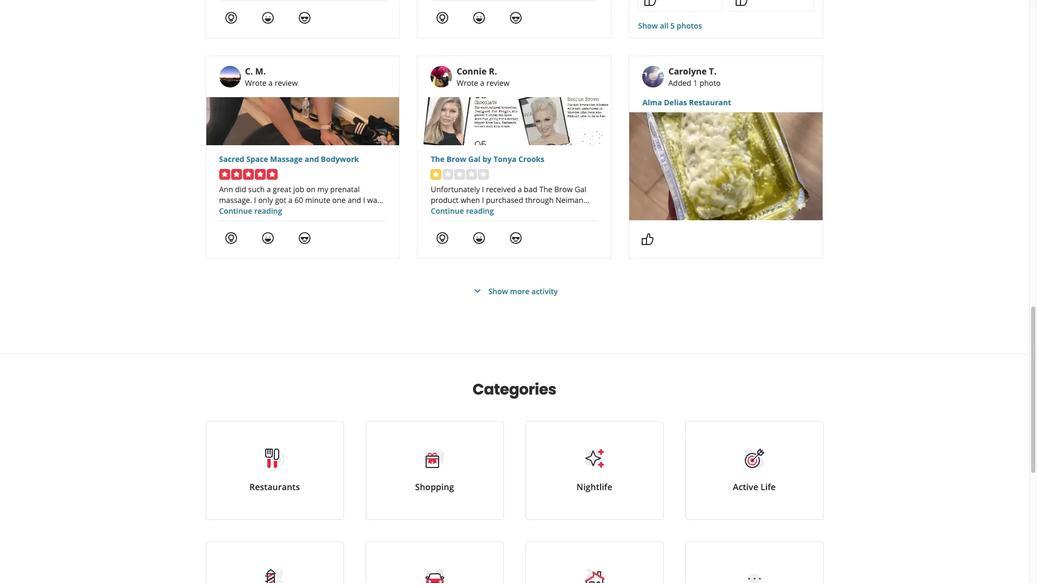 Task type: locate. For each thing, give the bounding box(es) containing it.
shopping
[[415, 481, 454, 493]]

a
[[269, 78, 273, 88], [480, 78, 485, 88]]

1 horizontal spatial continue reading button
[[431, 206, 494, 216]]

wrote
[[245, 78, 267, 88], [457, 78, 478, 88]]

0 horizontal spatial wrote
[[245, 78, 267, 88]]

m.
[[255, 65, 266, 77]]

tonya
[[494, 154, 517, 164]]

0 horizontal spatial show
[[489, 286, 508, 296]]

by
[[483, 154, 492, 164]]

1 horizontal spatial a
[[480, 78, 485, 88]]

1 continue reading button from the left
[[219, 206, 282, 216]]

1 horizontal spatial continue reading
[[431, 206, 494, 216]]

bodywork
[[321, 154, 359, 164]]

1 review from the left
[[275, 78, 298, 88]]

carolyne t. link
[[669, 65, 717, 77]]

review
[[275, 78, 298, 88], [487, 78, 510, 88]]

24 cool v2 image for connie r.
[[510, 232, 523, 245]]

connie
[[457, 65, 487, 77]]

show more activity button
[[471, 285, 558, 298]]

24 funny v2 image
[[261, 11, 274, 24], [473, 11, 486, 24], [473, 232, 486, 245]]

0 horizontal spatial 24 cool v2 image
[[298, 11, 311, 24]]

reading for m.
[[254, 206, 282, 216]]

sacred space massage and bodywork link
[[219, 154, 387, 165]]

reading
[[254, 206, 282, 216], [466, 206, 494, 216]]

0 horizontal spatial 24 cool v2 image
[[298, 232, 311, 245]]

24 funny v2 image
[[261, 232, 274, 245]]

continue reading
[[219, 206, 282, 216], [431, 206, 494, 216]]

space
[[246, 154, 268, 164]]

added
[[669, 78, 692, 88]]

show right 24 chevron down v2 'image'
[[489, 286, 508, 296]]

2 24 cool v2 image from the left
[[510, 232, 523, 245]]

0 horizontal spatial review
[[275, 78, 298, 88]]

1 horizontal spatial wrote
[[457, 78, 478, 88]]

2 continue from the left
[[431, 206, 464, 216]]

wrote inside connie r. wrote a review
[[457, 78, 478, 88]]

photo
[[700, 78, 721, 88]]

2 a from the left
[[480, 78, 485, 88]]

2 reading from the left
[[466, 206, 494, 216]]

0 horizontal spatial reading
[[254, 206, 282, 216]]

restaurant
[[689, 97, 732, 108]]

24 useful v2 image
[[225, 11, 237, 24], [436, 11, 449, 24], [225, 232, 237, 245]]

0 horizontal spatial continue reading
[[219, 206, 282, 216]]

1 continue reading from the left
[[219, 206, 282, 216]]

reading down the 1 star rating image
[[466, 206, 494, 216]]

show left all at the top right
[[638, 21, 658, 31]]

1 wrote from the left
[[245, 78, 267, 88]]

c.
[[245, 65, 253, 77]]

reading for r.
[[466, 206, 494, 216]]

wrote down connie
[[457, 78, 478, 88]]

24 cool v2 image
[[298, 11, 311, 24], [510, 11, 523, 24]]

continue reading for c.
[[219, 206, 282, 216]]

crooks
[[519, 154, 545, 164]]

review inside c. m. wrote a review
[[275, 78, 298, 88]]

all
[[660, 21, 669, 31]]

continue up 24 useful v2 image at the top
[[431, 206, 464, 216]]

restaurants
[[250, 481, 300, 493]]

a right photo of c. m.
[[269, 78, 273, 88]]

show more activity
[[489, 286, 558, 296]]

active
[[733, 481, 759, 493]]

active life
[[733, 481, 776, 493]]

a inside connie r. wrote a review
[[480, 78, 485, 88]]

1 reading from the left
[[254, 206, 282, 216]]

0 vertical spatial show
[[638, 21, 658, 31]]

photo of carolyne t. image
[[643, 66, 664, 88]]

1 continue from the left
[[219, 206, 252, 216]]

continue reading button
[[219, 206, 282, 216], [431, 206, 494, 216]]

1 vertical spatial show
[[489, 286, 508, 296]]

continue reading up 24 funny v2 image
[[219, 206, 282, 216]]

review inside connie r. wrote a review
[[487, 78, 510, 88]]

show all 5 photos button
[[638, 21, 702, 31]]

massage
[[270, 154, 303, 164]]

24 cool v2 image
[[298, 232, 311, 245], [510, 232, 523, 245]]

delias
[[664, 97, 687, 108]]

2 continue reading button from the left
[[431, 206, 494, 216]]

wrote down c. m. link
[[245, 78, 267, 88]]

photo of c. m. image
[[219, 66, 241, 88]]

alma
[[643, 97, 662, 108]]

1 horizontal spatial continue
[[431, 206, 464, 216]]

0 horizontal spatial continue reading button
[[219, 206, 282, 216]]

continue reading for connie
[[431, 206, 494, 216]]

show for show more activity
[[489, 286, 508, 296]]

1 vertical spatial like feed item image
[[642, 233, 655, 246]]

0 horizontal spatial continue
[[219, 206, 252, 216]]

continue reading up 24 useful v2 image at the top
[[431, 206, 494, 216]]

1 horizontal spatial reading
[[466, 206, 494, 216]]

2 wrote from the left
[[457, 78, 478, 88]]

a down connie r. link at the left of the page
[[480, 78, 485, 88]]

2 continue reading from the left
[[431, 206, 494, 216]]

2 24 cool v2 image from the left
[[510, 11, 523, 24]]

shopping link
[[366, 421, 504, 520]]

2 review from the left
[[487, 78, 510, 88]]

continue reading button up 24 funny v2 image
[[219, 206, 282, 216]]

the brow gal by tonya crooks
[[431, 154, 545, 164]]

1 horizontal spatial 24 cool v2 image
[[510, 11, 523, 24]]

1 horizontal spatial review
[[487, 78, 510, 88]]

reading up 24 funny v2 image
[[254, 206, 282, 216]]

24 cool v2 image up show more activity button
[[510, 232, 523, 245]]

0 vertical spatial like feed item image
[[644, 0, 657, 6]]

a inside c. m. wrote a review
[[269, 78, 273, 88]]

0 horizontal spatial a
[[269, 78, 273, 88]]

1 a from the left
[[269, 78, 273, 88]]

alma delias restaurant link
[[643, 97, 810, 108]]

1 horizontal spatial 24 cool v2 image
[[510, 232, 523, 245]]

5 star rating image
[[219, 169, 277, 180]]

show inside "dropdown button"
[[638, 21, 658, 31]]

continue reading button up 24 useful v2 image at the top
[[431, 206, 494, 216]]

like feed item image
[[736, 0, 749, 6]]

24 cool v2 image right 24 funny v2 image
[[298, 232, 311, 245]]

show inside button
[[489, 286, 508, 296]]

1 24 cool v2 image from the left
[[298, 232, 311, 245]]

5
[[671, 21, 675, 31]]

continue
[[219, 206, 252, 216], [431, 206, 464, 216]]

1 star rating image
[[431, 169, 489, 180]]

review for m.
[[275, 78, 298, 88]]

wrote inside c. m. wrote a review
[[245, 78, 267, 88]]

like feed item image
[[644, 0, 657, 6], [642, 233, 655, 246]]

1 horizontal spatial show
[[638, 21, 658, 31]]

show
[[638, 21, 658, 31], [489, 286, 508, 296]]

continue down '5 star rating' image
[[219, 206, 252, 216]]



Task type: describe. For each thing, give the bounding box(es) containing it.
connie r. link
[[457, 65, 497, 77]]

continue for c.
[[219, 206, 252, 216]]

the
[[431, 154, 445, 164]]

r.
[[489, 65, 497, 77]]

c. m. link
[[245, 65, 266, 77]]

24 chevron down v2 image
[[471, 285, 484, 298]]

restaurants link
[[206, 421, 344, 520]]

review for r.
[[487, 78, 510, 88]]

gal
[[468, 154, 481, 164]]

active life link
[[685, 421, 824, 520]]

category navigation section navigation
[[195, 354, 835, 584]]

c. m. wrote a review
[[245, 65, 298, 88]]

wrote for connie
[[457, 78, 478, 88]]

explore recent activity section section
[[197, 0, 832, 354]]

categories
[[473, 379, 557, 400]]

24 cool v2 image for c. m.
[[298, 232, 311, 245]]

a for m.
[[269, 78, 273, 88]]

sacred
[[219, 154, 244, 164]]

sacred space massage and bodywork
[[219, 154, 359, 164]]

1
[[694, 78, 698, 88]]

carolyne
[[669, 65, 707, 77]]

life
[[761, 481, 776, 493]]

nightlife link
[[526, 421, 664, 520]]

wrote for c.
[[245, 78, 267, 88]]

and
[[305, 154, 319, 164]]

continue for connie
[[431, 206, 464, 216]]

nightlife
[[577, 481, 613, 493]]

the brow gal by tonya crooks link
[[431, 154, 598, 165]]

photos
[[677, 21, 702, 31]]

carolyne t. added 1 photo
[[669, 65, 721, 88]]

t.
[[709, 65, 717, 77]]

brow
[[447, 154, 466, 164]]

alma delias restaurant
[[643, 97, 732, 108]]

more
[[510, 286, 530, 296]]

1 24 cool v2 image from the left
[[298, 11, 311, 24]]

activity
[[532, 286, 558, 296]]

show for show all 5 photos
[[638, 21, 658, 31]]

24 useful v2 image
[[436, 232, 449, 245]]

a for r.
[[480, 78, 485, 88]]

continue reading button for connie
[[431, 206, 494, 216]]

photo of connie r. image
[[431, 66, 453, 88]]

show all 5 photos
[[638, 21, 702, 31]]

continue reading button for c.
[[219, 206, 282, 216]]

connie r. wrote a review
[[457, 65, 510, 88]]



Task type: vqa. For each thing, say whether or not it's contained in the screenshot.
Good
no



